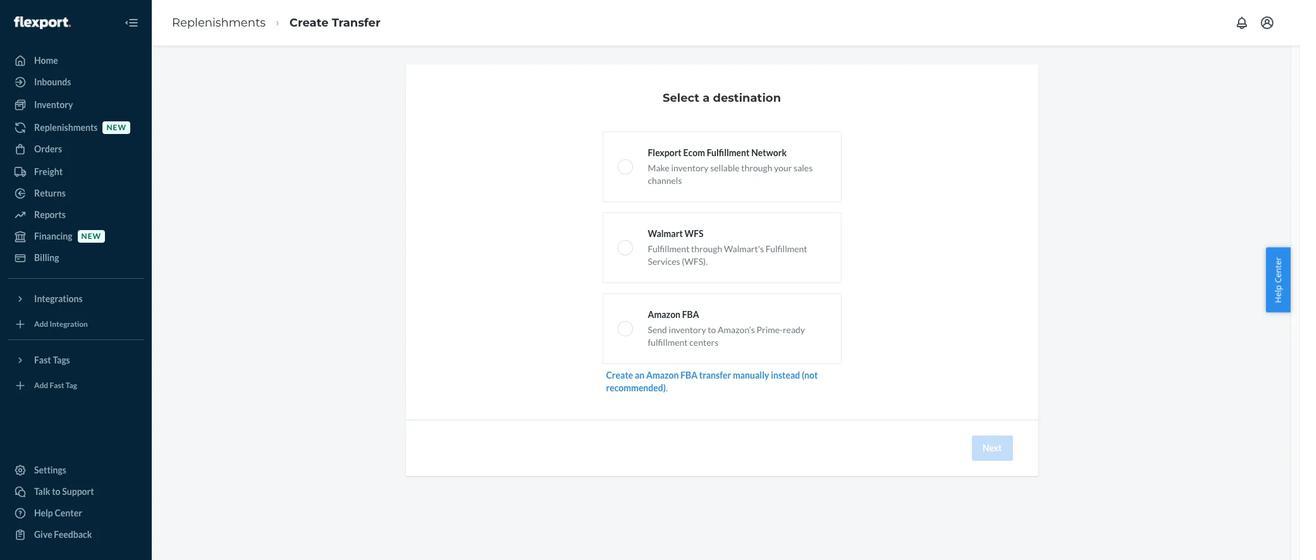Task type: describe. For each thing, give the bounding box(es) containing it.
feedback
[[54, 529, 92, 540]]

new for financing
[[81, 232, 101, 241]]

ecom
[[683, 147, 705, 158]]

destination
[[713, 91, 781, 105]]

give feedback button
[[8, 525, 144, 545]]

select
[[663, 91, 700, 105]]

replenishments link
[[172, 16, 266, 29]]

fulfillment
[[648, 337, 688, 348]]

next button
[[972, 436, 1013, 461]]

walmart
[[648, 228, 683, 239]]

inventory inside the amazon fba send inventory to amazon's prime-ready fulfillment centers
[[669, 324, 706, 335]]

inventory
[[34, 99, 73, 110]]

create for create an amazon fba transfer manually instead (not recommended)
[[606, 370, 633, 381]]

add for add fast tag
[[34, 381, 48, 390]]

center inside "button"
[[1273, 257, 1284, 283]]

financing
[[34, 231, 72, 242]]

help center link
[[8, 503, 144, 524]]

help center inside help center "button"
[[1273, 257, 1284, 303]]

1 vertical spatial replenishments
[[34, 122, 98, 133]]

fulfillment for services
[[648, 243, 690, 254]]

new for replenishments
[[107, 123, 126, 132]]

amazon's
[[718, 324, 755, 335]]

talk to support
[[34, 486, 94, 497]]

support
[[62, 486, 94, 497]]

fulfillment for sellable
[[707, 147, 750, 158]]

add integration link
[[8, 314, 144, 335]]

services
[[648, 256, 680, 267]]

transfer
[[699, 370, 731, 381]]

reports
[[34, 209, 66, 220]]

tags
[[53, 355, 70, 366]]

instead
[[771, 370, 800, 381]]

tag
[[66, 381, 77, 390]]

inbounds
[[34, 77, 71, 87]]

integrations
[[34, 293, 83, 304]]

returns link
[[8, 183, 144, 204]]

0 horizontal spatial center
[[55, 508, 82, 519]]

(wfs).
[[682, 256, 708, 267]]

network
[[751, 147, 787, 158]]

channels
[[648, 175, 682, 186]]

transfer
[[332, 16, 381, 29]]

billing
[[34, 252, 59, 263]]

fba inside create an amazon fba transfer manually instead (not recommended)
[[681, 370, 698, 381]]

wfs
[[685, 228, 704, 239]]

to inside the amazon fba send inventory to amazon's prime-ready fulfillment centers
[[708, 324, 716, 335]]

help center inside the help center link
[[34, 508, 82, 519]]

help inside the help center link
[[34, 508, 53, 519]]

to inside "button"
[[52, 486, 60, 497]]

amazon inside the amazon fba send inventory to amazon's prime-ready fulfillment centers
[[648, 309, 681, 320]]

give
[[34, 529, 52, 540]]

flexport ecom fulfillment network make inventory sellable through your sales channels
[[648, 147, 813, 186]]

talk to support button
[[8, 482, 144, 502]]

your
[[774, 163, 792, 173]]

breadcrumbs navigation
[[162, 4, 391, 41]]

walmart wfs fulfillment through walmart's fulfillment services (wfs).
[[648, 228, 807, 267]]

fast inside add fast tag link
[[50, 381, 64, 390]]

settings
[[34, 465, 66, 476]]

create for create transfer
[[289, 16, 329, 29]]



Task type: vqa. For each thing, say whether or not it's contained in the screenshot.
Products Products
no



Task type: locate. For each thing, give the bounding box(es) containing it.
fba
[[682, 309, 699, 320], [681, 370, 698, 381]]

0 horizontal spatial create
[[289, 16, 329, 29]]

amazon fba send inventory to amazon's prime-ready fulfillment centers
[[648, 309, 805, 348]]

orders link
[[8, 139, 144, 159]]

1 horizontal spatial replenishments
[[172, 16, 266, 29]]

1 vertical spatial to
[[52, 486, 60, 497]]

home
[[34, 55, 58, 66]]

1 vertical spatial create
[[606, 370, 633, 381]]

fba left transfer
[[681, 370, 698, 381]]

help inside help center "button"
[[1273, 285, 1284, 303]]

add integration
[[34, 320, 88, 329]]

talk
[[34, 486, 50, 497]]

create
[[289, 16, 329, 29], [606, 370, 633, 381]]

through
[[741, 163, 772, 173], [691, 243, 722, 254]]

inventory link
[[8, 95, 144, 115]]

1 horizontal spatial create
[[606, 370, 633, 381]]

0 horizontal spatial help center
[[34, 508, 82, 519]]

open account menu image
[[1260, 15, 1275, 30]]

.
[[666, 383, 668, 393]]

fulfillment up sellable
[[707, 147, 750, 158]]

home link
[[8, 51, 144, 71]]

billing link
[[8, 248, 144, 268]]

0 horizontal spatial fulfillment
[[648, 243, 690, 254]]

1 vertical spatial amazon
[[646, 370, 679, 381]]

fulfillment right walmart's on the top
[[766, 243, 807, 254]]

fast tags button
[[8, 350, 144, 371]]

inventory up centers
[[669, 324, 706, 335]]

through inside walmart wfs fulfillment through walmart's fulfillment services (wfs).
[[691, 243, 722, 254]]

walmart's
[[724, 243, 764, 254]]

through down network
[[741, 163, 772, 173]]

fast left the tag
[[50, 381, 64, 390]]

0 vertical spatial replenishments
[[172, 16, 266, 29]]

create left transfer on the left of page
[[289, 16, 329, 29]]

integrations button
[[8, 289, 144, 309]]

create inside breadcrumbs 'navigation'
[[289, 16, 329, 29]]

1 horizontal spatial new
[[107, 123, 126, 132]]

0 horizontal spatial replenishments
[[34, 122, 98, 133]]

fba inside the amazon fba send inventory to amazon's prime-ready fulfillment centers
[[682, 309, 699, 320]]

fba up centers
[[682, 309, 699, 320]]

close navigation image
[[124, 15, 139, 30]]

fast
[[34, 355, 51, 366], [50, 381, 64, 390]]

inbounds link
[[8, 72, 144, 92]]

help
[[1273, 285, 1284, 303], [34, 508, 53, 519]]

0 vertical spatial amazon
[[648, 309, 681, 320]]

to
[[708, 324, 716, 335], [52, 486, 60, 497]]

add fast tag
[[34, 381, 77, 390]]

add down fast tags
[[34, 381, 48, 390]]

amazon up .
[[646, 370, 679, 381]]

0 vertical spatial fast
[[34, 355, 51, 366]]

amazon inside create an amazon fba transfer manually instead (not recommended)
[[646, 370, 679, 381]]

help center button
[[1266, 248, 1291, 313]]

through up (wfs).
[[691, 243, 722, 254]]

1 vertical spatial center
[[55, 508, 82, 519]]

recommended)
[[606, 383, 666, 393]]

open notifications image
[[1234, 15, 1250, 30]]

create transfer link
[[289, 16, 381, 29]]

1 vertical spatial through
[[691, 243, 722, 254]]

0 vertical spatial through
[[741, 163, 772, 173]]

1 add from the top
[[34, 320, 48, 329]]

amazon up send
[[648, 309, 681, 320]]

fast tags
[[34, 355, 70, 366]]

0 horizontal spatial new
[[81, 232, 101, 241]]

0 vertical spatial center
[[1273, 257, 1284, 283]]

inventory
[[671, 163, 709, 173], [669, 324, 706, 335]]

next
[[983, 443, 1002, 453]]

1 horizontal spatial fulfillment
[[707, 147, 750, 158]]

1 vertical spatial help center
[[34, 508, 82, 519]]

freight
[[34, 166, 63, 177]]

through inside flexport ecom fulfillment network make inventory sellable through your sales channels
[[741, 163, 772, 173]]

an
[[635, 370, 645, 381]]

ready
[[783, 324, 805, 335]]

replenishments inside breadcrumbs 'navigation'
[[172, 16, 266, 29]]

add fast tag link
[[8, 376, 144, 396]]

1 horizontal spatial to
[[708, 324, 716, 335]]

fulfillment inside flexport ecom fulfillment network make inventory sellable through your sales channels
[[707, 147, 750, 158]]

1 horizontal spatial through
[[741, 163, 772, 173]]

2 horizontal spatial fulfillment
[[766, 243, 807, 254]]

make
[[648, 163, 670, 173]]

fast inside fast tags "dropdown button"
[[34, 355, 51, 366]]

0 vertical spatial help
[[1273, 285, 1284, 303]]

fulfillment
[[707, 147, 750, 158], [648, 243, 690, 254], [766, 243, 807, 254]]

help center
[[1273, 257, 1284, 303], [34, 508, 82, 519]]

1 horizontal spatial help
[[1273, 285, 1284, 303]]

sellable
[[710, 163, 740, 173]]

select a destination
[[663, 91, 781, 105]]

create transfer
[[289, 16, 381, 29]]

(not
[[802, 370, 818, 381]]

add left integration
[[34, 320, 48, 329]]

0 horizontal spatial through
[[691, 243, 722, 254]]

settings link
[[8, 460, 144, 481]]

flexport
[[648, 147, 682, 158]]

0 vertical spatial add
[[34, 320, 48, 329]]

create inside create an amazon fba transfer manually instead (not recommended)
[[606, 370, 633, 381]]

flexport logo image
[[14, 16, 71, 29]]

integration
[[50, 320, 88, 329]]

add for add integration
[[34, 320, 48, 329]]

fast left the tags at the left of page
[[34, 355, 51, 366]]

create an amazon fba transfer manually instead (not recommended) link
[[606, 370, 818, 393]]

0 vertical spatial create
[[289, 16, 329, 29]]

to right the talk
[[52, 486, 60, 497]]

inventory down ecom
[[671, 163, 709, 173]]

0 vertical spatial new
[[107, 123, 126, 132]]

0 vertical spatial to
[[708, 324, 716, 335]]

to up centers
[[708, 324, 716, 335]]

0 vertical spatial inventory
[[671, 163, 709, 173]]

sales
[[794, 163, 813, 173]]

manually
[[733, 370, 769, 381]]

replenishments
[[172, 16, 266, 29], [34, 122, 98, 133]]

0 vertical spatial help center
[[1273, 257, 1284, 303]]

give feedback
[[34, 529, 92, 540]]

inventory inside flexport ecom fulfillment network make inventory sellable through your sales channels
[[671, 163, 709, 173]]

fulfillment up services
[[648, 243, 690, 254]]

2 add from the top
[[34, 381, 48, 390]]

create left an
[[606, 370, 633, 381]]

0 horizontal spatial to
[[52, 486, 60, 497]]

1 horizontal spatial help center
[[1273, 257, 1284, 303]]

new
[[107, 123, 126, 132], [81, 232, 101, 241]]

freight link
[[8, 162, 144, 182]]

1 vertical spatial inventory
[[669, 324, 706, 335]]

0 vertical spatial fba
[[682, 309, 699, 320]]

center
[[1273, 257, 1284, 283], [55, 508, 82, 519]]

orders
[[34, 144, 62, 154]]

new down reports link
[[81, 232, 101, 241]]

returns
[[34, 188, 66, 199]]

create an amazon fba transfer manually instead (not recommended)
[[606, 370, 818, 393]]

0 horizontal spatial help
[[34, 508, 53, 519]]

1 vertical spatial fast
[[50, 381, 64, 390]]

send
[[648, 324, 667, 335]]

new up orders link
[[107, 123, 126, 132]]

1 vertical spatial add
[[34, 381, 48, 390]]

reports link
[[8, 205, 144, 225]]

1 vertical spatial help
[[34, 508, 53, 519]]

1 vertical spatial new
[[81, 232, 101, 241]]

a
[[703, 91, 710, 105]]

prime-
[[757, 324, 783, 335]]

add
[[34, 320, 48, 329], [34, 381, 48, 390]]

centers
[[689, 337, 719, 348]]

amazon
[[648, 309, 681, 320], [646, 370, 679, 381]]

1 vertical spatial fba
[[681, 370, 698, 381]]

1 horizontal spatial center
[[1273, 257, 1284, 283]]



